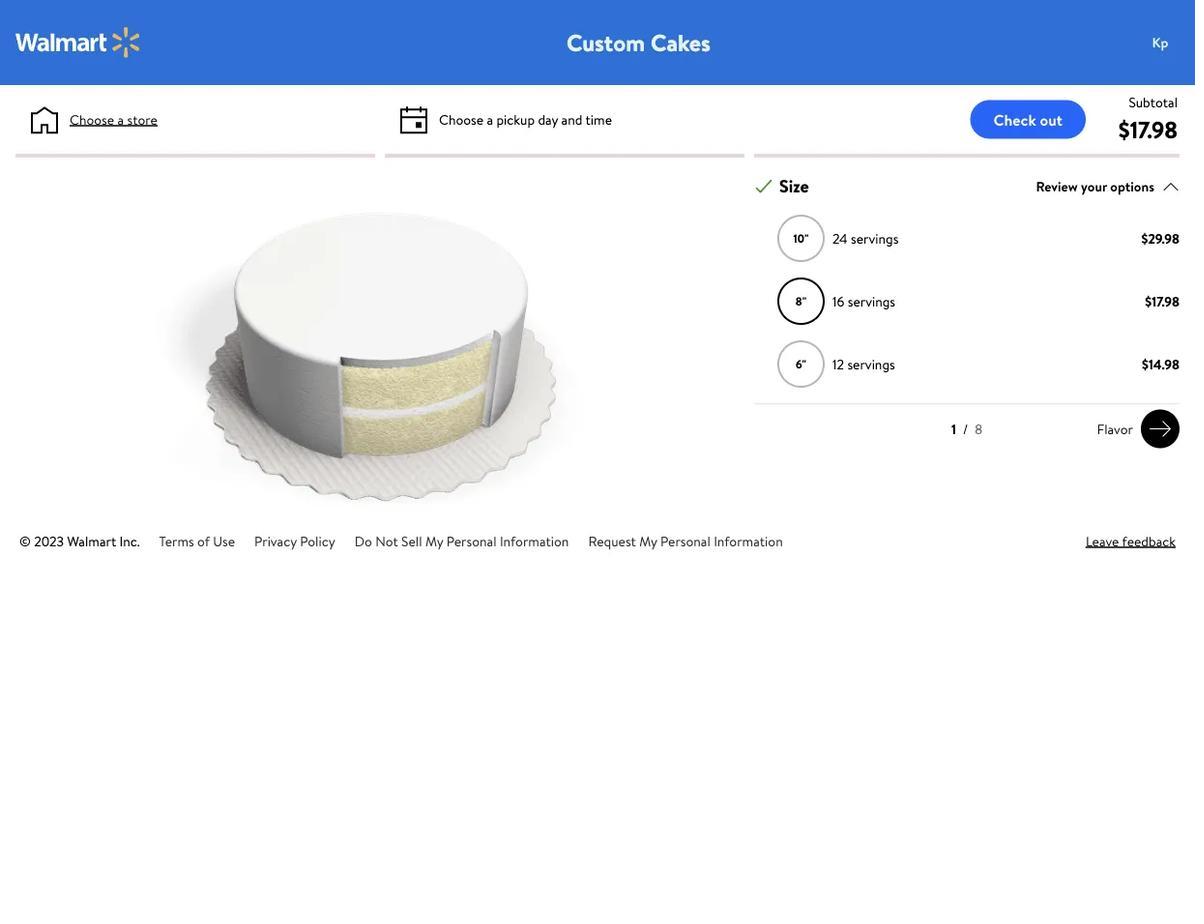 Task type: describe. For each thing, give the bounding box(es) containing it.
choose for choose a store
[[70, 110, 114, 129]]

feedback
[[1122, 531, 1176, 550]]

check out button
[[970, 100, 1086, 139]]

choose for choose a pickup day and time
[[439, 110, 484, 129]]

privacy
[[254, 531, 297, 550]]

back to walmart.com image
[[15, 27, 141, 58]]

leave
[[1086, 531, 1119, 550]]

size
[[779, 174, 809, 198]]

1 my from the left
[[425, 531, 443, 550]]

kp button
[[1141, 23, 1195, 62]]

custom
[[567, 26, 645, 59]]

2023
[[34, 531, 64, 550]]

check
[[994, 109, 1036, 130]]

policy
[[300, 531, 335, 550]]

8"
[[796, 293, 807, 310]]

your
[[1081, 177, 1107, 195]]

subtotal $17.98
[[1119, 92, 1178, 146]]

time
[[586, 110, 612, 129]]

12 servings
[[833, 355, 895, 373]]

1
[[952, 420, 956, 439]]

review
[[1036, 177, 1078, 195]]

24 servings
[[833, 229, 899, 248]]

flavor link
[[1089, 410, 1180, 448]]

do not sell my personal information link
[[355, 531, 569, 550]]

$14.98
[[1142, 355, 1180, 373]]

terms of use
[[159, 531, 235, 550]]

servings for 24 servings
[[851, 229, 899, 248]]

1 information from the left
[[500, 531, 569, 550]]

terms
[[159, 531, 194, 550]]

a for pickup
[[487, 110, 493, 129]]

request my personal information link
[[588, 531, 783, 550]]

16
[[833, 292, 845, 311]]

of
[[197, 531, 210, 550]]

a for store
[[117, 110, 124, 129]]

privacy policy
[[254, 531, 335, 550]]

request
[[588, 531, 636, 550]]

terms of use link
[[159, 531, 235, 550]]

pickup
[[497, 110, 535, 129]]

not
[[375, 531, 398, 550]]



Task type: locate. For each thing, give the bounding box(es) containing it.
out
[[1040, 109, 1063, 130]]

0 horizontal spatial my
[[425, 531, 443, 550]]

day
[[538, 110, 558, 129]]

do not sell my personal information
[[355, 531, 569, 550]]

1 / 8
[[952, 420, 983, 439]]

leave feedback
[[1086, 531, 1176, 550]]

choose inside choose a store link
[[70, 110, 114, 129]]

my
[[425, 531, 443, 550], [639, 531, 657, 550]]

personal right the sell
[[447, 531, 497, 550]]

1 horizontal spatial personal
[[661, 531, 711, 550]]

2 a from the left
[[487, 110, 493, 129]]

privacy policy link
[[254, 531, 335, 550]]

8
[[975, 420, 983, 439]]

sell
[[401, 531, 422, 550]]

$17.98 down subtotal
[[1119, 113, 1178, 146]]

$17.98
[[1119, 113, 1178, 146], [1145, 292, 1180, 311]]

kp
[[1152, 33, 1169, 52]]

servings right 12
[[848, 355, 895, 373]]

request my personal information
[[588, 531, 783, 550]]

a left store
[[117, 110, 124, 129]]

servings for 12 servings
[[848, 355, 895, 373]]

0 vertical spatial $17.98
[[1119, 113, 1178, 146]]

choose a pickup day and time
[[439, 110, 612, 129]]

servings right 16
[[848, 292, 896, 311]]

and
[[561, 110, 583, 129]]

0 horizontal spatial personal
[[447, 531, 497, 550]]

ok image
[[755, 178, 773, 195]]

servings right 24
[[851, 229, 899, 248]]

subtotal
[[1129, 92, 1178, 111]]

1 horizontal spatial choose
[[439, 110, 484, 129]]

up arrow image
[[1162, 178, 1180, 195]]

6"
[[796, 356, 807, 372]]

cakes
[[651, 26, 711, 59]]

1 a from the left
[[117, 110, 124, 129]]

0 vertical spatial servings
[[851, 229, 899, 248]]

1 vertical spatial servings
[[848, 292, 896, 311]]

custom cakes
[[567, 26, 711, 59]]

use
[[213, 531, 235, 550]]

choose left pickup
[[439, 110, 484, 129]]

2 my from the left
[[639, 531, 657, 550]]

review your options element
[[1036, 176, 1155, 196]]

leave feedback button
[[1086, 531, 1176, 551]]

icon for continue arrow image
[[1149, 417, 1172, 441]]

1 vertical spatial $17.98
[[1145, 292, 1180, 311]]

choose left store
[[70, 110, 114, 129]]

store
[[127, 110, 157, 129]]

my right request
[[639, 531, 657, 550]]

1 personal from the left
[[447, 531, 497, 550]]

$29.98
[[1142, 229, 1180, 248]]

2 information from the left
[[714, 531, 783, 550]]

$17.98 up $14.98
[[1145, 292, 1180, 311]]

0 horizontal spatial information
[[500, 531, 569, 550]]

servings for 16 servings
[[848, 292, 896, 311]]

do
[[355, 531, 372, 550]]

inc.
[[119, 531, 140, 550]]

a
[[117, 110, 124, 129], [487, 110, 493, 129]]

1 horizontal spatial information
[[714, 531, 783, 550]]

review your options link
[[1036, 173, 1180, 199]]

my right the sell
[[425, 531, 443, 550]]

servings
[[851, 229, 899, 248], [848, 292, 896, 311], [848, 355, 895, 373]]

10"
[[793, 230, 809, 247]]

review your options
[[1036, 177, 1155, 195]]

©
[[19, 531, 31, 550]]

1 horizontal spatial a
[[487, 110, 493, 129]]

choose a store
[[70, 110, 157, 129]]

© 2023 walmart inc.
[[19, 531, 140, 550]]

choose a store link
[[70, 109, 157, 130]]

2 vertical spatial servings
[[848, 355, 895, 373]]

choose
[[70, 110, 114, 129], [439, 110, 484, 129]]

12
[[833, 355, 844, 373]]

/
[[963, 420, 968, 439]]

personal right request
[[661, 531, 711, 550]]

flavor
[[1097, 419, 1133, 438]]

check out
[[994, 109, 1063, 130]]

2 choose from the left
[[439, 110, 484, 129]]

1 choose from the left
[[70, 110, 114, 129]]

24
[[833, 229, 848, 248]]

personal
[[447, 531, 497, 550], [661, 531, 711, 550]]

1 horizontal spatial my
[[639, 531, 657, 550]]

walmart
[[67, 531, 116, 550]]

16 servings
[[833, 292, 896, 311]]

2 personal from the left
[[661, 531, 711, 550]]

options
[[1111, 177, 1155, 195]]

information
[[500, 531, 569, 550], [714, 531, 783, 550]]

0 horizontal spatial a
[[117, 110, 124, 129]]

a left pickup
[[487, 110, 493, 129]]

0 horizontal spatial choose
[[70, 110, 114, 129]]



Task type: vqa. For each thing, say whether or not it's contained in the screenshot.
2nd Gift
no



